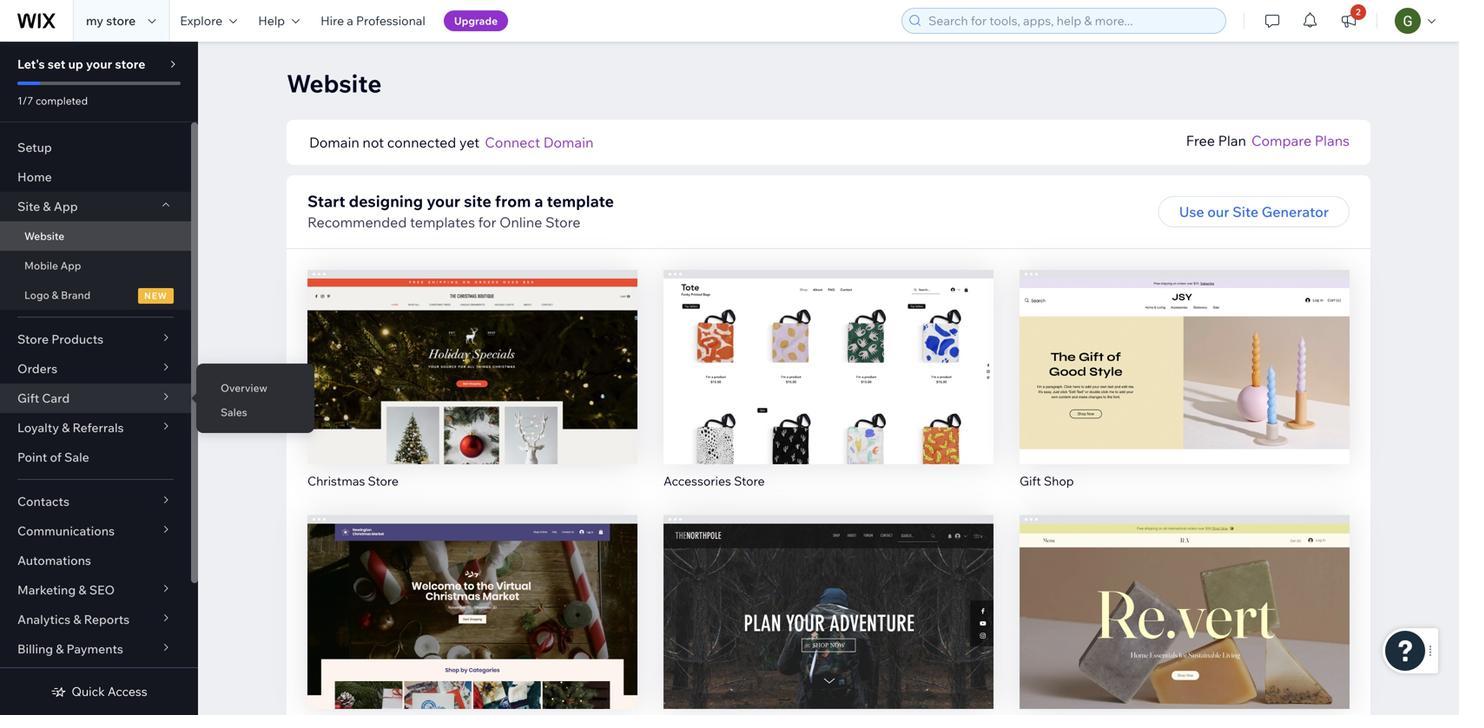 Task type: describe. For each thing, give the bounding box(es) containing it.
site inside dropdown button
[[17, 199, 40, 214]]

generator
[[1262, 203, 1329, 221]]

mobile
[[24, 259, 58, 272]]

let's
[[17, 56, 45, 72]]

online
[[500, 214, 542, 231]]

your inside start designing your site from a template recommended templates for online store
[[427, 192, 460, 211]]

marketing
[[17, 583, 76, 598]]

sale
[[64, 450, 89, 465]]

hire
[[321, 13, 344, 28]]

use our site generator button
[[1158, 196, 1350, 228]]

templates
[[410, 214, 475, 231]]

upgrade
[[454, 14, 498, 27]]

contacts button
[[0, 487, 191, 517]]

of
[[50, 450, 62, 465]]

your inside "sidebar" element
[[86, 56, 112, 72]]

hire a professional link
[[310, 0, 436, 42]]

store products
[[17, 332, 104, 347]]

plan
[[1218, 132, 1246, 149]]

payments
[[67, 642, 123, 657]]

not
[[363, 134, 384, 151]]

start designing your site from a template recommended templates for online store
[[307, 192, 614, 231]]

recommended
[[307, 214, 407, 231]]

professional
[[356, 13, 426, 28]]

site
[[464, 192, 492, 211]]

communications
[[17, 524, 115, 539]]

access
[[108, 684, 147, 700]]

store right accessories
[[734, 474, 765, 489]]

sales
[[221, 406, 247, 419]]

setup link
[[0, 133, 191, 162]]

reports
[[84, 612, 130, 628]]

website link
[[0, 221, 191, 251]]

up
[[68, 56, 83, 72]]

billing & payments
[[17, 642, 123, 657]]

accessories
[[664, 474, 731, 489]]

completed
[[36, 94, 88, 107]]

domain not connected yet connect domain
[[309, 134, 594, 151]]

free
[[1186, 132, 1215, 149]]

0 horizontal spatial a
[[347, 13, 353, 28]]

& for logo
[[52, 289, 59, 302]]

1/7 completed
[[17, 94, 88, 107]]

compare
[[1252, 132, 1312, 149]]

automations
[[17, 553, 91, 569]]

connect
[[485, 134, 540, 151]]

designing
[[349, 192, 423, 211]]

site & app button
[[0, 192, 191, 221]]

help
[[258, 13, 285, 28]]

loyalty
[[17, 420, 59, 436]]

automations link
[[0, 546, 191, 576]]

seo
[[89, 583, 115, 598]]

analytics & reports
[[17, 612, 130, 628]]

accessories store
[[664, 474, 765, 489]]

2 domain from the left
[[543, 134, 594, 151]]

gift card button
[[0, 384, 191, 413]]

loyalty & referrals button
[[0, 413, 191, 443]]

template
[[547, 192, 614, 211]]

gift for gift shop
[[1020, 474, 1041, 489]]

0 vertical spatial store
[[106, 13, 136, 28]]

plans
[[1315, 132, 1350, 149]]

home
[[17, 169, 52, 185]]

app inside dropdown button
[[54, 199, 78, 214]]

connect domain button
[[485, 132, 594, 153]]

overview
[[221, 382, 267, 395]]

& for site
[[43, 199, 51, 214]]

gift for gift card
[[17, 391, 39, 406]]

& for analytics
[[73, 612, 81, 628]]

marketing & seo button
[[0, 576, 191, 605]]

explore
[[180, 13, 223, 28]]

& for marketing
[[78, 583, 86, 598]]

my
[[86, 13, 103, 28]]

point of sale
[[17, 450, 89, 465]]

yet
[[459, 134, 480, 151]]

contacts
[[17, 494, 69, 509]]

referrals
[[73, 420, 124, 436]]



Task type: vqa. For each thing, say whether or not it's contained in the screenshot.
from
yes



Task type: locate. For each thing, give the bounding box(es) containing it.
mobile app
[[24, 259, 81, 272]]

app
[[54, 199, 78, 214], [60, 259, 81, 272]]

& left seo
[[78, 583, 86, 598]]

& inside 'popup button'
[[73, 612, 81, 628]]

domain
[[309, 134, 359, 151], [543, 134, 594, 151]]

1 vertical spatial store
[[115, 56, 145, 72]]

your right 'up'
[[86, 56, 112, 72]]

billing & payments button
[[0, 635, 191, 664]]

a inside start designing your site from a template recommended templates for online store
[[535, 192, 543, 211]]

point
[[17, 450, 47, 465]]

store
[[106, 13, 136, 28], [115, 56, 145, 72]]

your
[[86, 56, 112, 72], [427, 192, 460, 211]]

a right hire
[[347, 13, 353, 28]]

point of sale link
[[0, 443, 191, 473]]

store up orders
[[17, 332, 49, 347]]

1/7
[[17, 94, 33, 107]]

0 vertical spatial your
[[86, 56, 112, 72]]

1 vertical spatial a
[[535, 192, 543, 211]]

sales link
[[196, 398, 314, 427]]

app right mobile
[[60, 259, 81, 272]]

website
[[287, 68, 382, 99], [24, 230, 64, 243]]

0 horizontal spatial site
[[17, 199, 40, 214]]

&
[[43, 199, 51, 214], [52, 289, 59, 302], [62, 420, 70, 436], [78, 583, 86, 598], [73, 612, 81, 628], [56, 642, 64, 657]]

0 vertical spatial app
[[54, 199, 78, 214]]

& for loyalty
[[62, 420, 70, 436]]

gift
[[17, 391, 39, 406], [1020, 474, 1041, 489]]

set
[[48, 56, 65, 72]]

compare plans button
[[1252, 130, 1350, 151]]

sidebar element
[[0, 42, 198, 716]]

start
[[307, 192, 345, 211]]

store products button
[[0, 325, 191, 354]]

my store
[[86, 13, 136, 28]]

& down home
[[43, 199, 51, 214]]

2 button
[[1330, 0, 1368, 42]]

store down "template"
[[545, 214, 581, 231]]

christmas store
[[307, 474, 399, 489]]

site inside button
[[1233, 203, 1259, 221]]

domain left not
[[309, 134, 359, 151]]

our
[[1208, 203, 1230, 221]]

a
[[347, 13, 353, 28], [535, 192, 543, 211]]

store inside start designing your site from a template recommended templates for online store
[[545, 214, 581, 231]]

0 horizontal spatial website
[[24, 230, 64, 243]]

gift inside popup button
[[17, 391, 39, 406]]

domain right connect
[[543, 134, 594, 151]]

mobile app link
[[0, 251, 191, 281]]

brand
[[61, 289, 90, 302]]

& right billing on the bottom left of the page
[[56, 642, 64, 657]]

use
[[1179, 203, 1204, 221]]

0 vertical spatial gift
[[17, 391, 39, 406]]

1 vertical spatial app
[[60, 259, 81, 272]]

christmas
[[307, 474, 365, 489]]

0 horizontal spatial your
[[86, 56, 112, 72]]

site & app
[[17, 199, 78, 214]]

communications button
[[0, 517, 191, 546]]

1 domain from the left
[[309, 134, 359, 151]]

quick access
[[72, 684, 147, 700]]

store right my
[[106, 13, 136, 28]]

& right loyalty
[[62, 420, 70, 436]]

gift left the shop
[[1020, 474, 1041, 489]]

store right christmas
[[368, 474, 399, 489]]

1 horizontal spatial domain
[[543, 134, 594, 151]]

overview link
[[196, 374, 314, 403]]

0 horizontal spatial domain
[[309, 134, 359, 151]]

website inside "link"
[[24, 230, 64, 243]]

1 horizontal spatial your
[[427, 192, 460, 211]]

a right the from
[[535, 192, 543, 211]]

website up mobile
[[24, 230, 64, 243]]

free plan compare plans
[[1186, 132, 1350, 149]]

2
[[1356, 7, 1361, 17]]

your up 'templates'
[[427, 192, 460, 211]]

shop
[[1044, 474, 1074, 489]]

gift card
[[17, 391, 70, 406]]

Search for tools, apps, help & more... field
[[923, 9, 1220, 33]]

analytics & reports button
[[0, 605, 191, 635]]

orders
[[17, 361, 57, 377]]

setup
[[17, 140, 52, 155]]

orders button
[[0, 354, 191, 384]]

logo & brand
[[24, 289, 90, 302]]

use our site generator
[[1179, 203, 1329, 221]]

& right logo
[[52, 289, 59, 302]]

home link
[[0, 162, 191, 192]]

& for billing
[[56, 642, 64, 657]]

store inside "sidebar" element
[[115, 56, 145, 72]]

hire a professional
[[321, 13, 426, 28]]

1 vertical spatial gift
[[1020, 474, 1041, 489]]

quick access button
[[51, 684, 147, 700]]

let's set up your store
[[17, 56, 145, 72]]

for
[[478, 214, 496, 231]]

0 vertical spatial website
[[287, 68, 382, 99]]

store down my store
[[115, 56, 145, 72]]

0 vertical spatial a
[[347, 13, 353, 28]]

store inside popup button
[[17, 332, 49, 347]]

app down home link
[[54, 199, 78, 214]]

1 horizontal spatial gift
[[1020, 474, 1041, 489]]

view button
[[436, 374, 510, 406], [1148, 374, 1222, 406], [436, 619, 510, 651], [792, 619, 866, 651], [1148, 619, 1222, 651]]

quick
[[72, 684, 105, 700]]

help button
[[248, 0, 310, 42]]

products
[[51, 332, 104, 347]]

gift left card
[[17, 391, 39, 406]]

marketing & seo
[[17, 583, 115, 598]]

website down hire
[[287, 68, 382, 99]]

0 horizontal spatial gift
[[17, 391, 39, 406]]

site right our
[[1233, 203, 1259, 221]]

1 horizontal spatial website
[[287, 68, 382, 99]]

store
[[545, 214, 581, 231], [17, 332, 49, 347], [368, 474, 399, 489], [734, 474, 765, 489]]

1 horizontal spatial site
[[1233, 203, 1259, 221]]

new
[[144, 290, 168, 301]]

from
[[495, 192, 531, 211]]

edit button
[[436, 338, 509, 369], [792, 338, 865, 369], [1148, 338, 1221, 369], [436, 583, 509, 614], [792, 583, 865, 614], [1148, 583, 1221, 614]]

card
[[42, 391, 70, 406]]

analytics
[[17, 612, 71, 628]]

upgrade button
[[444, 10, 508, 31]]

site down home
[[17, 199, 40, 214]]

billing
[[17, 642, 53, 657]]

loyalty & referrals
[[17, 420, 124, 436]]

view
[[456, 381, 489, 399], [1169, 381, 1201, 399], [456, 626, 489, 644], [813, 626, 845, 644], [1169, 626, 1201, 644]]

connected
[[387, 134, 456, 151]]

1 horizontal spatial a
[[535, 192, 543, 211]]

gift shop
[[1020, 474, 1074, 489]]

1 vertical spatial website
[[24, 230, 64, 243]]

1 vertical spatial your
[[427, 192, 460, 211]]

& left reports
[[73, 612, 81, 628]]



